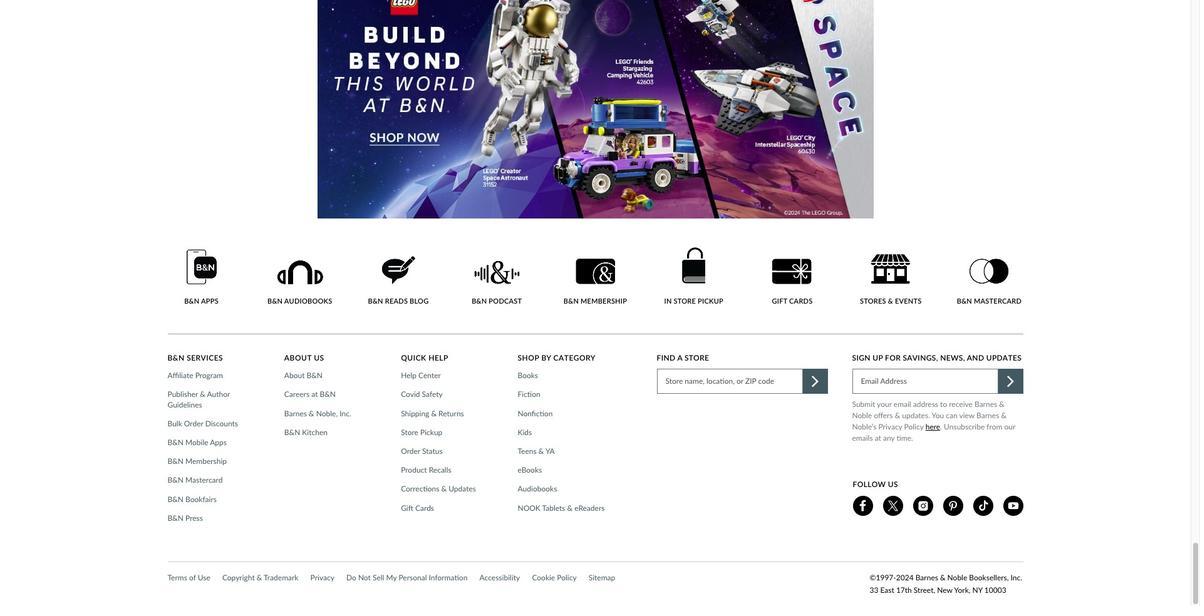 Task type: describe. For each thing, give the bounding box(es) containing it.
& up our
[[1001, 411, 1007, 421]]

a
[[677, 353, 683, 363]]

0 horizontal spatial privacy
[[310, 573, 334, 583]]

& down email
[[895, 411, 900, 421]]

information
[[429, 573, 468, 583]]

pickup
[[420, 428, 442, 437]]

corrections
[[401, 484, 439, 494]]

mastercard
[[185, 476, 223, 485]]

guidelines
[[168, 400, 202, 409]]

publisher & author guidelines link
[[168, 390, 268, 410]]

product
[[401, 466, 427, 475]]

b&n mastercard link
[[168, 476, 226, 486]]

b&n press link
[[168, 514, 207, 524]]

here link
[[926, 422, 940, 433]]

fiction
[[518, 390, 540, 399]]

to
[[940, 400, 947, 409]]

Please complete this field text field
[[852, 369, 998, 394]]

b&n mobile apps
[[168, 438, 227, 447]]

bulk order discounts link
[[168, 419, 242, 429]]

accessibility
[[480, 573, 520, 583]]

b&n mobile apps link
[[168, 438, 231, 448]]

& inside stores & events link
[[888, 297, 893, 305]]

at inside . unsubscribe from our emails at                         any time.
[[875, 434, 881, 443]]

©1997-2024 barnes & noble booksellers, inc. 33 east 17th street, new york, ny 10003
[[870, 573, 1022, 595]]

b&n audiobooks
[[268, 297, 332, 305]]

0 vertical spatial help
[[429, 353, 448, 363]]

& inside ©1997-2024 barnes & noble booksellers, inc. 33 east 17th street, new york, ny 10003
[[940, 573, 946, 583]]

bookfairs
[[185, 495, 217, 504]]

books link
[[518, 371, 542, 381]]

b&n kitchen
[[284, 428, 328, 437]]

help center link
[[401, 371, 445, 381]]

b&n for b&n apps
[[184, 297, 199, 305]]

street,
[[914, 586, 935, 595]]

& inside "barnes & noble, inc." link
[[309, 409, 314, 418]]

store pickup
[[401, 428, 442, 437]]

©1997-
[[870, 573, 896, 583]]

b&n for b&n services
[[168, 353, 185, 363]]

and
[[967, 353, 984, 363]]

b&n audiobooks link
[[266, 260, 334, 305]]

b&n mastercard link
[[956, 259, 1023, 305]]

center
[[419, 371, 441, 380]]

submit
[[852, 400, 875, 409]]

b&n down the us
[[307, 371, 323, 380]]

b&n reads blog
[[368, 297, 429, 305]]

offers
[[874, 411, 893, 421]]

b&n for b&n audiobooks
[[268, 297, 283, 305]]

submit your email address to receive barnes & noble offers & updates. you can view barnes & noble's privacy policy
[[852, 400, 1007, 432]]

& inside nook tablets & ereaders link
[[567, 503, 573, 513]]

about for about b&n
[[284, 371, 305, 380]]

sign
[[852, 353, 871, 363]]

barnes & noble, inc. link
[[284, 409, 355, 419]]

address
[[913, 400, 938, 409]]

careers at b&n
[[284, 390, 336, 399]]

barnes up view
[[975, 400, 997, 409]]

inc.
[[1011, 573, 1022, 583]]

b&n services
[[168, 353, 223, 363]]

cookie                     policy
[[532, 573, 577, 583]]

b&n for b&n kitchen
[[284, 428, 300, 437]]

nonfiction link
[[518, 409, 557, 419]]

b&n kitchen link
[[284, 428, 331, 438]]

b&n mastercard
[[957, 297, 1022, 305]]

covid safety link
[[401, 390, 447, 400]]

updates
[[986, 353, 1022, 363]]

product recalls
[[401, 466, 452, 475]]

covid
[[401, 390, 420, 399]]

product recalls link
[[401, 466, 455, 476]]

cards
[[789, 297, 813, 305]]

1 vertical spatial help
[[401, 371, 417, 380]]

updates.
[[902, 411, 930, 421]]

store pickup link
[[401, 428, 446, 438]]

& inside publisher & author guidelines
[[200, 390, 205, 399]]

not
[[358, 573, 371, 583]]

east
[[880, 586, 894, 595]]

b&n for b&n membership
[[564, 297, 579, 305]]

ebooks
[[518, 466, 542, 475]]

for
[[885, 353, 901, 363]]

kitchen
[[302, 428, 328, 437]]

store inside 'link'
[[401, 428, 418, 437]]

personal
[[399, 573, 427, 583]]

& inside corrections & updates link
[[441, 484, 447, 494]]

help center
[[401, 371, 441, 380]]

kids
[[518, 428, 532, 437]]

safety
[[422, 390, 443, 399]]

email
[[894, 400, 911, 409]]

& up from
[[999, 400, 1005, 409]]

covid safety
[[401, 390, 443, 399]]

sitemap link
[[589, 572, 615, 585]]

b&n reads blog link
[[365, 256, 432, 305]]

in
[[664, 297, 672, 305]]

receive
[[949, 400, 973, 409]]

b&n up noble, inc.
[[320, 390, 336, 399]]

your
[[877, 400, 892, 409]]

cookie                     policy link
[[532, 572, 577, 585]]

cards
[[415, 503, 434, 513]]

affiliate
[[168, 371, 193, 380]]

gift
[[772, 297, 788, 305]]

press
[[185, 514, 203, 523]]

books
[[518, 371, 538, 380]]

teens & ya
[[518, 447, 555, 456]]

careers
[[284, 390, 310, 399]]

about b&n
[[284, 371, 323, 380]]

b&n apps
[[184, 297, 219, 305]]

nook tablets & ereaders
[[518, 503, 605, 513]]

any time.
[[883, 434, 913, 443]]

b&n press
[[168, 514, 203, 523]]

b&n bookfairs link
[[168, 495, 220, 505]]



Task type: locate. For each thing, give the bounding box(es) containing it.
0 vertical spatial at
[[311, 390, 318, 399]]

help down quick
[[401, 371, 417, 380]]

fiction link
[[518, 390, 544, 400]]

b&n left press
[[168, 514, 184, 523]]

policy down updates.
[[904, 422, 924, 432]]

store right a
[[685, 353, 709, 363]]

1 horizontal spatial privacy
[[879, 422, 902, 432]]

0 vertical spatial about
[[284, 353, 312, 363]]

b&n left apps
[[184, 297, 199, 305]]

b&n for b&n bookfairs
[[168, 495, 184, 504]]

view
[[959, 411, 975, 421]]

in store pickup link
[[660, 247, 728, 305]]

1 vertical spatial policy
[[557, 573, 577, 583]]

audiobooks
[[518, 484, 557, 494]]

b&n for b&n mobile apps
[[168, 438, 184, 447]]

& left ya
[[539, 447, 544, 456]]

at right careers
[[311, 390, 318, 399]]

about for about us
[[284, 353, 312, 363]]

b&n up b&n press
[[168, 495, 184, 504]]

barnes up from
[[977, 411, 999, 421]]

accessibility link
[[480, 572, 520, 585]]

up
[[873, 353, 883, 363]]

b&n up 'b&n bookfairs'
[[168, 476, 184, 485]]

about up careers
[[284, 371, 305, 380]]

noble, inc.
[[316, 409, 351, 418]]

b&n left reads
[[368, 297, 383, 305]]

&
[[888, 297, 893, 305], [200, 390, 205, 399], [999, 400, 1005, 409], [309, 409, 314, 418], [431, 409, 437, 418], [895, 411, 900, 421], [1001, 411, 1007, 421], [539, 447, 544, 456], [441, 484, 447, 494], [567, 503, 573, 513], [257, 573, 262, 583], [940, 573, 946, 583]]

b&n for b&n mastercard
[[168, 476, 184, 485]]

events
[[895, 297, 922, 305]]

advertisement element
[[317, 0, 874, 218]]

b&n left audiobooks
[[268, 297, 283, 305]]

0 horizontal spatial help
[[401, 371, 417, 380]]

order up the product
[[401, 447, 420, 456]]

0 horizontal spatial order
[[184, 419, 203, 428]]

news,
[[940, 353, 965, 363]]

author
[[207, 390, 230, 399]]

1 horizontal spatial at
[[875, 434, 881, 443]]

reads
[[385, 297, 408, 305]]

bulk order discounts
[[168, 419, 238, 428]]

noble's
[[852, 422, 877, 432]]

terms of                     use link
[[168, 572, 210, 585]]

membership
[[581, 297, 627, 305]]

order inside order status 'link'
[[401, 447, 420, 456]]

1 vertical spatial noble
[[948, 573, 967, 583]]

about
[[284, 353, 312, 363], [284, 371, 305, 380]]

noble
[[852, 411, 872, 421], [948, 573, 967, 583]]

1 horizontal spatial store
[[685, 353, 709, 363]]

copyright
[[222, 573, 255, 583]]

barnes down careers
[[284, 409, 307, 418]]

help up center
[[429, 353, 448, 363]]

noble inside ©1997-2024 barnes & noble booksellers, inc. 33 east 17th street, new york, ny 10003
[[948, 573, 967, 583]]

careers at b&n link
[[284, 390, 340, 400]]

& right tablets
[[567, 503, 573, 513]]

store down shipping
[[401, 428, 418, 437]]

barnes inside ©1997-2024 barnes & noble booksellers, inc. 33 east 17th street, new york, ny 10003
[[916, 573, 938, 583]]

booksellers,
[[969, 573, 1009, 583]]

york,
[[954, 586, 971, 595]]

ya
[[546, 447, 555, 456]]

order status
[[401, 447, 443, 456]]

& up new
[[940, 573, 946, 583]]

can
[[946, 411, 958, 421]]

b&n membership
[[564, 297, 627, 305]]

& left updates
[[441, 484, 447, 494]]

here
[[926, 422, 940, 432]]

noble up york,
[[948, 573, 967, 583]]

2024
[[896, 573, 914, 583]]

1 about from the top
[[284, 353, 312, 363]]

0 horizontal spatial store
[[401, 428, 418, 437]]

1 vertical spatial store
[[401, 428, 418, 437]]

blog
[[410, 297, 429, 305]]

& right the stores
[[888, 297, 893, 305]]

audiobooks
[[284, 297, 332, 305]]

1 vertical spatial order
[[401, 447, 420, 456]]

policy inside submit your email address to receive barnes & noble offers & updates. you can view barnes & noble's privacy policy
[[904, 422, 924, 432]]

& left returns
[[431, 409, 437, 418]]

gift cards
[[772, 297, 813, 305]]

b&n apps link
[[168, 249, 235, 305]]

b&n for b&n reads blog
[[368, 297, 383, 305]]

about b&n link
[[284, 371, 326, 381]]

unsubscribe
[[944, 422, 985, 432]]

0 vertical spatial privacy
[[879, 422, 902, 432]]

privacy left do
[[310, 573, 334, 583]]

my
[[386, 573, 397, 583]]

noble down the submit
[[852, 411, 872, 421]]

b&n down the bulk
[[168, 438, 184, 447]]

barnes up the 'street,'
[[916, 573, 938, 583]]

ny
[[973, 586, 983, 595]]

help
[[429, 353, 448, 363], [401, 371, 417, 380]]

noble inside submit your email address to receive barnes & noble offers & updates. you can view barnes & noble's privacy policy
[[852, 411, 872, 421]]

0 horizontal spatial policy
[[557, 573, 577, 583]]

follow us
[[853, 480, 898, 489]]

privacy inside submit your email address to receive barnes & noble offers & updates. you can view barnes & noble's privacy policy
[[879, 422, 902, 432]]

b&n mastercard
[[168, 476, 223, 485]]

shipping & returns link
[[401, 409, 468, 419]]

0 vertical spatial policy
[[904, 422, 924, 432]]

sitemap
[[589, 573, 615, 583]]

affiliate program link
[[168, 371, 227, 381]]

policy
[[904, 422, 924, 432], [557, 573, 577, 583]]

follow
[[853, 480, 886, 489]]

apps
[[210, 438, 227, 447]]

1 vertical spatial privacy
[[310, 573, 334, 583]]

order inside bulk order discounts link
[[184, 419, 203, 428]]

cookie
[[532, 573, 555, 583]]

ebooks link
[[518, 466, 546, 476]]

b&n for b&n membership
[[168, 457, 184, 466]]

gift cards link
[[759, 259, 826, 305]]

emails
[[852, 434, 873, 443]]

& right "copyright"
[[257, 573, 262, 583]]

bulk
[[168, 419, 182, 428]]

b&n left membership
[[564, 297, 579, 305]]

1 horizontal spatial help
[[429, 353, 448, 363]]

nonfiction
[[518, 409, 553, 418]]

do
[[346, 573, 356, 583]]

1 horizontal spatial policy
[[904, 422, 924, 432]]

policy inside cookie                     policy link
[[557, 573, 577, 583]]

b&n left mastercard
[[957, 297, 972, 305]]

store
[[674, 297, 696, 305]]

& left author
[[200, 390, 205, 399]]

podcast
[[489, 297, 522, 305]]

0 horizontal spatial noble
[[852, 411, 872, 421]]

0 horizontal spatial at
[[311, 390, 318, 399]]

ereaders
[[575, 503, 605, 513]]

b&n left podcast
[[472, 297, 487, 305]]

0 vertical spatial order
[[184, 419, 203, 428]]

privacy down offers
[[879, 422, 902, 432]]

b&n up b&n mastercard
[[168, 457, 184, 466]]

1 vertical spatial at
[[875, 434, 881, 443]]

0 vertical spatial store
[[685, 353, 709, 363]]

b&n left kitchen
[[284, 428, 300, 437]]

about up about b&n
[[284, 353, 312, 363]]

publisher
[[168, 390, 198, 399]]

b&n for b&n mastercard
[[957, 297, 972, 305]]

1 horizontal spatial noble
[[948, 573, 967, 583]]

2 about from the top
[[284, 371, 305, 380]]

1 vertical spatial about
[[284, 371, 305, 380]]

mobile
[[185, 438, 208, 447]]

b&n for b&n podcast
[[472, 297, 487, 305]]

1 horizontal spatial order
[[401, 447, 420, 456]]

.
[[940, 422, 942, 432]]

b&n for b&n press
[[168, 514, 184, 523]]

nook tablets & ereaders link
[[518, 503, 609, 514]]

of
[[189, 573, 196, 583]]

order right the bulk
[[184, 419, 203, 428]]

recalls
[[429, 466, 452, 475]]

0 vertical spatial noble
[[852, 411, 872, 421]]

& down 'careers at b&n' link
[[309, 409, 314, 418]]

policy right cookie
[[557, 573, 577, 583]]

stores
[[860, 297, 886, 305]]

find
[[657, 353, 676, 363]]

you
[[932, 411, 944, 421]]

b&n membership link
[[168, 457, 231, 467]]

audiobooks link
[[518, 484, 561, 495]]

b&n podcast
[[472, 297, 522, 305]]

at right emails
[[875, 434, 881, 443]]

trademark
[[264, 573, 298, 583]]

& inside shipping & returns link
[[431, 409, 437, 418]]

gift cards
[[401, 503, 434, 513]]

Please complete this field to find a store text field
[[657, 369, 803, 394]]

& inside teens & ya link
[[539, 447, 544, 456]]

b&n up "affiliate"
[[168, 353, 185, 363]]

copyright &                     trademark link
[[222, 572, 298, 585]]

status
[[422, 447, 443, 456]]

& inside copyright &                     trademark link
[[257, 573, 262, 583]]



Task type: vqa. For each thing, say whether or not it's contained in the screenshot.


